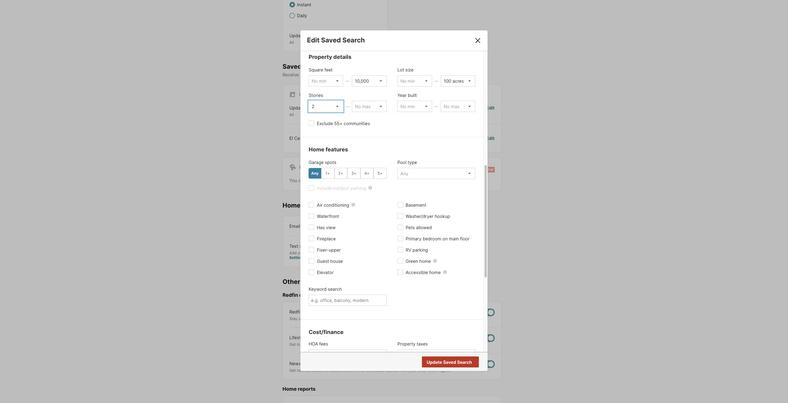 Task type: locate. For each thing, give the bounding box(es) containing it.
home up accessible home
[[420, 259, 431, 264]]

0 horizontal spatial local
[[297, 342, 306, 347]]

types down the daily
[[306, 33, 318, 38]]

1 horizontal spatial and
[[377, 342, 384, 347]]

to left buy
[[383, 316, 387, 321]]

sale
[[309, 92, 320, 98]]

no inside button
[[451, 360, 456, 365]]

option group
[[309, 168, 387, 179]]

search inside button
[[458, 360, 473, 365]]

redfin inside newsletter from my agent get notified about the latest trends in the real estate market from your local redfin agent.
[[428, 368, 439, 373]]

parking down the while
[[351, 185, 366, 191]]

on for searches
[[355, 72, 360, 78]]

1 vertical spatial redfin
[[290, 309, 303, 315]]

0 vertical spatial update
[[290, 33, 305, 38]]

edit
[[307, 36, 320, 44], [487, 105, 495, 111], [487, 136, 495, 141]]

0 horizontal spatial to
[[304, 316, 308, 321]]

cost/finance
[[309, 329, 344, 336]]

1 horizontal spatial to
[[383, 316, 387, 321]]

1 for from the top
[[300, 92, 308, 98]]

0 vertical spatial local
[[297, 342, 306, 347]]

the left real
[[359, 368, 365, 373]]

hoa fees
[[309, 341, 328, 347]]

property for property details
[[309, 54, 332, 60]]

1 types from the top
[[306, 33, 318, 38]]

0 vertical spatial search
[[343, 36, 365, 44]]

2 vertical spatial redfin
[[428, 368, 439, 373]]

1 update types all from the top
[[290, 33, 318, 45]]

1 get from the top
[[290, 342, 296, 347]]

update types all
[[290, 33, 318, 45], [290, 105, 318, 117]]

home
[[309, 146, 325, 153], [283, 202, 301, 209], [283, 386, 297, 392]]

0 vertical spatial agent.
[[461, 316, 472, 321]]

1 vertical spatial no
[[451, 360, 456, 365]]

0 vertical spatial types
[[306, 33, 318, 38]]

from right market
[[400, 368, 408, 373]]

saved
[[321, 36, 341, 44], [283, 63, 302, 70], [322, 178, 335, 183], [444, 360, 457, 365]]

2 for from the top
[[300, 165, 308, 170]]

rentals
[[397, 178, 411, 183]]

1 horizontal spatial search
[[392, 72, 406, 78]]

get down the newsletter
[[290, 368, 296, 373]]

Instant radio
[[290, 2, 295, 7]]

you
[[290, 178, 297, 183]]

waterfront
[[317, 214, 339, 219]]

0 vertical spatial from
[[314, 361, 323, 366]]

1 vertical spatial all
[[290, 112, 294, 117]]

1 horizontal spatial property
[[398, 341, 416, 347]]

account settings
[[290, 251, 355, 260]]

2 vertical spatial update
[[427, 360, 443, 365]]

0 vertical spatial redfin
[[283, 292, 298, 298]]

1 vertical spatial search
[[458, 360, 473, 365]]

— for stories
[[346, 104, 350, 109]]

from
[[314, 361, 323, 366], [400, 368, 408, 373]]

redfin down other at the left of the page
[[283, 292, 298, 298]]

1 vertical spatial from
[[400, 368, 408, 373]]

0 horizontal spatial emails
[[302, 278, 322, 286]]

0 vertical spatial home
[[420, 259, 431, 264]]

2 all from the top
[[290, 112, 294, 117]]

0 vertical spatial emails
[[451, 136, 465, 141]]

exclude 55+ communities
[[317, 121, 370, 126]]

has
[[317, 225, 325, 230]]

0 vertical spatial property
[[309, 54, 332, 60]]

0 vertical spatial on
[[355, 72, 360, 78]]

year built
[[398, 93, 417, 98]]

1 vertical spatial update types all
[[290, 105, 318, 117]]

garage spots
[[309, 160, 337, 165]]

for left the sale
[[300, 92, 308, 98]]

local
[[297, 342, 306, 347], [418, 368, 426, 373]]

1 vertical spatial parking
[[413, 247, 428, 253]]

home for home reports
[[283, 386, 297, 392]]

searches down 2+
[[336, 178, 355, 183]]

and right tools
[[349, 316, 356, 321]]

0 vertical spatial home
[[309, 146, 325, 153]]

0 horizontal spatial no
[[444, 136, 450, 141]]

0 horizontal spatial from
[[314, 361, 323, 366]]

the
[[324, 368, 330, 373], [359, 368, 365, 373]]

saved searches receive timely notifications based on your preferred search filters.
[[283, 63, 420, 78]]

about
[[312, 368, 323, 373]]

2 edit button from the top
[[487, 135, 495, 142]]

option group inside the edit saved search dialog
[[309, 168, 387, 179]]

search
[[392, 72, 406, 78], [328, 286, 342, 292]]

emails for no emails
[[451, 136, 465, 141]]

1 horizontal spatial search
[[458, 360, 473, 365]]

option group containing any
[[309, 168, 387, 179]]

outdoor
[[333, 185, 350, 191]]

accessible
[[406, 270, 428, 275]]

get
[[290, 342, 296, 347], [290, 368, 296, 373]]

in right trends
[[354, 368, 358, 373]]

redfin up stay
[[290, 309, 303, 315]]

for left rent
[[300, 165, 308, 170]]

from up about
[[314, 361, 323, 366]]

2 horizontal spatial your
[[409, 368, 417, 373]]

filters.
[[407, 72, 420, 78]]

on for news
[[318, 316, 323, 321]]

0 vertical spatial in
[[335, 251, 338, 255]]

0 vertical spatial for
[[300, 92, 308, 98]]

has view
[[317, 225, 336, 230]]

update down for sale
[[290, 105, 305, 111]]

agent. inside redfin news stay up to date on redfin's tools and features, how to buy or sell a home, and connect with an agent.
[[461, 316, 472, 321]]

1 to from the left
[[304, 316, 308, 321]]

1 vertical spatial edit
[[487, 105, 495, 111]]

agent. down update saved search
[[440, 368, 452, 373]]

agent. right an
[[461, 316, 472, 321]]

2 horizontal spatial and
[[423, 316, 430, 321]]

1 vertical spatial home
[[283, 202, 301, 209]]

for
[[390, 178, 395, 183]]

and
[[349, 316, 356, 321], [423, 316, 430, 321], [377, 342, 384, 347]]

1 vertical spatial search
[[328, 286, 342, 292]]

search for edit saved search
[[343, 36, 365, 44]]

edit for update types
[[487, 105, 495, 111]]

2 get from the top
[[290, 368, 296, 373]]

0 horizontal spatial on
[[318, 316, 323, 321]]

home inside the edit saved search dialog
[[309, 146, 325, 153]]

home inside lifestyle & tips get local insights, home improvement tips, style and design resources.
[[323, 342, 333, 347]]

0 vertical spatial edit button
[[487, 105, 495, 117]]

in up house on the left
[[335, 251, 338, 255]]

1 horizontal spatial emails
[[451, 136, 465, 141]]

tips
[[312, 335, 320, 341]]

redfin down update saved search
[[428, 368, 439, 373]]

0 vertical spatial parking
[[351, 185, 366, 191]]

a
[[408, 316, 410, 321]]

1 vertical spatial searches
[[336, 178, 355, 183]]

guest
[[317, 259, 329, 264]]

0 vertical spatial edit
[[307, 36, 320, 44]]

0 horizontal spatial the
[[324, 368, 330, 373]]

0 vertical spatial search
[[392, 72, 406, 78]]

redfin for redfin updates
[[283, 292, 298, 298]]

2 vertical spatial edit
[[487, 136, 495, 141]]

update types all down for sale
[[290, 105, 318, 117]]

get inside newsletter from my agent get notified about the latest trends in the real estate market from your local redfin agent.
[[290, 368, 296, 373]]

home tours
[[283, 202, 319, 209]]

1 horizontal spatial searches
[[336, 178, 355, 183]]

home for home tours
[[283, 202, 301, 209]]

other
[[283, 278, 301, 286]]

3+ radio
[[348, 168, 361, 179]]

2 vertical spatial home
[[323, 342, 333, 347]]

2 to from the left
[[383, 316, 387, 321]]

all down daily radio
[[290, 40, 294, 45]]

1+ radio
[[322, 168, 335, 179]]

0 vertical spatial searches
[[303, 63, 332, 70]]

0 horizontal spatial search
[[328, 286, 342, 292]]

1 vertical spatial types
[[306, 105, 318, 111]]

design
[[385, 342, 397, 347]]

your
[[361, 72, 370, 78], [298, 251, 306, 255], [409, 368, 417, 373]]

1 horizontal spatial from
[[400, 368, 408, 373]]

saved up receive
[[283, 63, 302, 70]]

2 types from the top
[[306, 105, 318, 111]]

get down lifestyle
[[290, 342, 296, 347]]

saved left results
[[444, 360, 457, 365]]

home right accessible
[[430, 270, 441, 275]]

the down my at left bottom
[[324, 368, 330, 373]]

pool type
[[398, 160, 417, 165]]

no for no emails
[[444, 136, 450, 141]]

1 all from the top
[[290, 40, 294, 45]]

Any radio
[[309, 168, 322, 179]]

instant
[[297, 2, 312, 7]]

0 vertical spatial all
[[290, 40, 294, 45]]

property up square feet
[[309, 54, 332, 60]]

2 vertical spatial your
[[409, 368, 417, 373]]

insights,
[[307, 342, 322, 347]]

all up el
[[290, 112, 294, 117]]

1 vertical spatial on
[[443, 236, 448, 242]]

list box
[[309, 75, 344, 87], [352, 75, 387, 87], [398, 75, 432, 87], [441, 75, 476, 87], [309, 101, 344, 112], [352, 101, 387, 112], [398, 101, 432, 112], [441, 101, 476, 112], [398, 168, 476, 179], [309, 350, 387, 361], [398, 350, 476, 361]]

your inside newsletter from my agent get notified about the latest trends in the real estate market from your local redfin agent.
[[409, 368, 417, 373]]

on inside saved searches receive timely notifications based on your preferred search filters.
[[355, 72, 360, 78]]

1 horizontal spatial agent.
[[461, 316, 472, 321]]

1 vertical spatial for
[[300, 165, 308, 170]]

hoa
[[309, 341, 318, 347]]

1 vertical spatial local
[[418, 368, 426, 373]]

update down taxes
[[427, 360, 443, 365]]

1 horizontal spatial in
[[354, 368, 358, 373]]

features,
[[357, 316, 373, 321]]

no for no results
[[451, 360, 456, 365]]

searching
[[368, 178, 388, 183]]

1 horizontal spatial on
[[355, 72, 360, 78]]

update types all down the daily
[[290, 33, 318, 45]]

0 horizontal spatial in
[[335, 251, 338, 255]]

0 horizontal spatial agent.
[[440, 368, 452, 373]]

keyword search
[[309, 286, 342, 292]]

home left reports
[[283, 386, 297, 392]]

and inside lifestyle & tips get local insights, home improvement tips, style and design resources.
[[377, 342, 384, 347]]

searches up notifications
[[303, 63, 332, 70]]

1 vertical spatial edit button
[[487, 135, 495, 142]]

your up settings
[[298, 251, 306, 255]]

1 horizontal spatial the
[[359, 368, 365, 373]]

accessible home
[[406, 270, 441, 275]]

1 horizontal spatial parking
[[413, 247, 428, 253]]

property right 'design'
[[398, 341, 416, 347]]

1 vertical spatial get
[[290, 368, 296, 373]]

text
[[290, 243, 299, 249]]

house
[[331, 259, 343, 264]]

None checkbox
[[478, 335, 495, 342], [478, 360, 495, 368], [478, 335, 495, 342], [478, 360, 495, 368]]

local down taxes
[[418, 368, 426, 373]]

pets allowed
[[406, 225, 432, 230]]

your left preferred
[[361, 72, 370, 78]]

saved up property details
[[321, 36, 341, 44]]

update saved search button
[[422, 357, 479, 367]]

2 the from the left
[[359, 368, 365, 373]]

1 horizontal spatial your
[[361, 72, 370, 78]]

1 vertical spatial home
[[430, 270, 441, 275]]

2 vertical spatial on
[[318, 316, 323, 321]]

1 vertical spatial emails
[[302, 278, 322, 286]]

types down for sale
[[306, 105, 318, 111]]

home down cost/finance
[[323, 342, 333, 347]]

garage
[[309, 160, 324, 165]]

local down lifestyle
[[297, 342, 306, 347]]

all
[[290, 40, 294, 45], [290, 112, 294, 117]]

home for accessible home
[[430, 270, 441, 275]]

no results
[[451, 360, 472, 365]]

search up e.g. office, balcony, modern text field
[[328, 286, 342, 292]]

search for update saved search
[[458, 360, 473, 365]]

0 horizontal spatial and
[[349, 316, 356, 321]]

square
[[309, 67, 324, 73]]

0 vertical spatial get
[[290, 342, 296, 347]]

home features
[[309, 146, 348, 153]]

0 horizontal spatial search
[[343, 36, 365, 44]]

your right market
[[409, 368, 417, 373]]

1 the from the left
[[324, 368, 330, 373]]

local inside lifestyle & tips get local insights, home improvement tips, style and design resources.
[[297, 342, 306, 347]]

redfin inside redfin news stay up to date on redfin's tools and features, how to buy or sell a home, and connect with an agent.
[[290, 309, 303, 315]]

search left filters.
[[392, 72, 406, 78]]

on right based on the top left of page
[[355, 72, 360, 78]]

size
[[406, 67, 414, 73]]

0 horizontal spatial property
[[309, 54, 332, 60]]

home,
[[411, 316, 422, 321]]

search
[[343, 36, 365, 44], [458, 360, 473, 365]]

how
[[374, 316, 382, 321]]

to right up
[[304, 316, 308, 321]]

—
[[346, 79, 350, 83], [435, 79, 439, 83], [346, 104, 350, 109], [435, 104, 439, 109]]

lifestyle & tips get local insights, home improvement tips, style and design resources.
[[290, 335, 417, 347]]

1 vertical spatial property
[[398, 341, 416, 347]]

latest
[[331, 368, 341, 373]]

home down test
[[309, 146, 325, 153]]

0 horizontal spatial your
[[298, 251, 306, 255]]

2 vertical spatial home
[[283, 386, 297, 392]]

emails for other emails
[[302, 278, 322, 286]]

on inside redfin news stay up to date on redfin's tools and features, how to buy or sell a home, and connect with an agent.
[[318, 316, 323, 321]]

guest house
[[317, 259, 343, 264]]

update saved search
[[427, 360, 473, 365]]

agent. inside newsletter from my agent get notified about the latest trends in the real estate market from your local redfin agent.
[[440, 368, 452, 373]]

1 vertical spatial in
[[354, 368, 358, 373]]

redfin news stay up to date on redfin's tools and features, how to buy or sell a home, and connect with an agent.
[[290, 309, 472, 321]]

on left main
[[443, 236, 448, 242]]

and right home,
[[423, 316, 430, 321]]

1 horizontal spatial no
[[451, 360, 456, 365]]

tours
[[302, 202, 319, 209]]

2 update types all from the top
[[290, 105, 318, 117]]

None checkbox
[[478, 309, 495, 316]]

0 vertical spatial your
[[361, 72, 370, 78]]

0 vertical spatial update types all
[[290, 33, 318, 45]]

on right date
[[318, 316, 323, 321]]

green
[[406, 259, 419, 264]]

1 horizontal spatial local
[[418, 368, 426, 373]]

newsletter
[[290, 361, 312, 366]]

home left tours
[[283, 202, 301, 209]]

and right style
[[377, 342, 384, 347]]

0 vertical spatial no
[[444, 136, 450, 141]]

bedroom
[[423, 236, 442, 242]]

0 horizontal spatial searches
[[303, 63, 332, 70]]

1 vertical spatial agent.
[[440, 368, 452, 373]]

you can create saved searches while searching for rentals .
[[290, 178, 412, 183]]

fixer-upper
[[317, 247, 341, 253]]

1 edit button from the top
[[487, 105, 495, 117]]

parking up green home
[[413, 247, 428, 253]]

4+
[[365, 171, 370, 176]]

2 horizontal spatial on
[[443, 236, 448, 242]]

searches inside saved searches receive timely notifications based on your preferred search filters.
[[303, 63, 332, 70]]

2+ radio
[[335, 168, 348, 179]]

update down daily radio
[[290, 33, 305, 38]]



Task type: describe. For each thing, give the bounding box(es) containing it.
redfin for redfin news stay up to date on redfin's tools and features, how to buy or sell a home, and connect with an agent.
[[290, 309, 303, 315]]

square feet
[[309, 67, 333, 73]]

search inside saved searches receive timely notifications based on your preferred search filters.
[[392, 72, 406, 78]]

edit saved search dialog
[[301, 30, 488, 403]]

account
[[339, 251, 355, 255]]

lifestyle
[[290, 335, 307, 341]]

no results button
[[444, 357, 479, 368]]

real
[[366, 368, 372, 373]]

saved inside button
[[444, 360, 457, 365]]

property for property taxes
[[398, 341, 416, 347]]

green home
[[406, 259, 431, 264]]

on inside the edit saved search dialog
[[443, 236, 448, 242]]

home for home features
[[309, 146, 325, 153]]

keyword
[[309, 286, 327, 292]]

Daily radio
[[290, 13, 295, 18]]

edit saved search element
[[307, 36, 468, 44]]

conditioning
[[324, 202, 350, 208]]

reports
[[298, 386, 316, 392]]

no emails
[[444, 136, 465, 141]]

results
[[457, 360, 472, 365]]

my
[[324, 361, 331, 366]]

spots
[[325, 160, 337, 165]]

with
[[447, 316, 454, 321]]

resources.
[[398, 342, 417, 347]]

primary bedroom on main floor
[[406, 236, 470, 242]]

saved down 1+
[[322, 178, 335, 183]]

home for green home
[[420, 259, 431, 264]]

exclude
[[317, 121, 333, 126]]

55+
[[335, 121, 343, 126]]

edit button for update types
[[487, 105, 495, 117]]

primary
[[406, 236, 422, 242]]

stories
[[309, 93, 323, 98]]

redfin updates
[[283, 292, 319, 298]]

floor
[[461, 236, 470, 242]]

— for square feet
[[346, 79, 350, 83]]

add
[[290, 251, 297, 255]]

el
[[290, 136, 293, 141]]

edit button for no emails
[[487, 135, 495, 142]]

el cerrito test 1
[[290, 136, 322, 141]]

property taxes
[[398, 341, 428, 347]]

basement
[[406, 202, 427, 208]]

washer/dryer hookup
[[406, 214, 451, 219]]

estate
[[373, 368, 385, 373]]

details
[[334, 54, 352, 60]]

year
[[398, 93, 407, 98]]

e.g. office, balcony, modern text field
[[311, 298, 384, 303]]

search inside the edit saved search dialog
[[328, 286, 342, 292]]

main
[[449, 236, 459, 242]]

sell
[[400, 316, 407, 321]]

1
[[320, 136, 322, 141]]

daily
[[297, 13, 307, 18]]

stay
[[290, 316, 298, 321]]

fireplace
[[317, 236, 336, 242]]

1 vertical spatial update
[[290, 105, 305, 111]]

edit inside dialog
[[307, 36, 320, 44]]

fees
[[320, 341, 328, 347]]

notifications
[[314, 72, 339, 78]]

washer/dryer
[[406, 214, 434, 219]]

style
[[368, 342, 376, 347]]

hookup
[[435, 214, 451, 219]]

can
[[299, 178, 306, 183]]

local inside newsletter from my agent get notified about the latest trends in the real estate market from your local redfin agent.
[[418, 368, 426, 373]]

&
[[308, 335, 311, 341]]

edit saved search
[[307, 36, 365, 44]]

elevator
[[317, 270, 334, 275]]

settings
[[290, 255, 305, 260]]

tools
[[340, 316, 348, 321]]

get inside lifestyle & tips get local insights, home improvement tips, style and design resources.
[[290, 342, 296, 347]]

for for for rent
[[300, 165, 308, 170]]

edit for no emails
[[487, 136, 495, 141]]

based
[[341, 72, 353, 78]]

date
[[309, 316, 317, 321]]

an
[[456, 316, 460, 321]]

buy
[[388, 316, 395, 321]]

taxes
[[417, 341, 428, 347]]

receive
[[283, 72, 299, 78]]

4+ radio
[[361, 168, 374, 179]]

connect
[[431, 316, 446, 321]]

update inside button
[[427, 360, 443, 365]]

— for year built
[[435, 104, 439, 109]]

timely
[[300, 72, 313, 78]]

pets
[[406, 225, 415, 230]]

other emails
[[283, 278, 322, 286]]

5+ radio
[[374, 168, 387, 179]]

preferred
[[372, 72, 391, 78]]

air
[[317, 202, 323, 208]]

phone
[[307, 251, 319, 255]]

rv parking
[[406, 247, 428, 253]]

upper
[[329, 247, 341, 253]]

include outdoor parking
[[317, 185, 366, 191]]

market
[[386, 368, 398, 373]]

pool
[[398, 160, 407, 165]]

allowed
[[416, 225, 432, 230]]

communities
[[344, 121, 370, 126]]

include
[[317, 185, 332, 191]]

property details
[[309, 54, 352, 60]]

agent
[[332, 361, 344, 366]]

for for for sale
[[300, 92, 308, 98]]

in inside newsletter from my agent get notified about the latest trends in the real estate market from your local redfin agent.
[[354, 368, 358, 373]]

news
[[304, 309, 315, 315]]

— for lot size
[[435, 79, 439, 83]]

for sale
[[300, 92, 320, 98]]

number
[[320, 251, 333, 255]]

1 vertical spatial your
[[298, 251, 306, 255]]

saved inside saved searches receive timely notifications based on your preferred search filters.
[[283, 63, 302, 70]]

your inside saved searches receive timely notifications based on your preferred search filters.
[[361, 72, 370, 78]]

view
[[326, 225, 336, 230]]

built
[[408, 93, 417, 98]]

or
[[396, 316, 399, 321]]

rv
[[406, 247, 412, 253]]

0 horizontal spatial parking
[[351, 185, 366, 191]]



Task type: vqa. For each thing, say whether or not it's contained in the screenshot.
Last for Last 5 years
no



